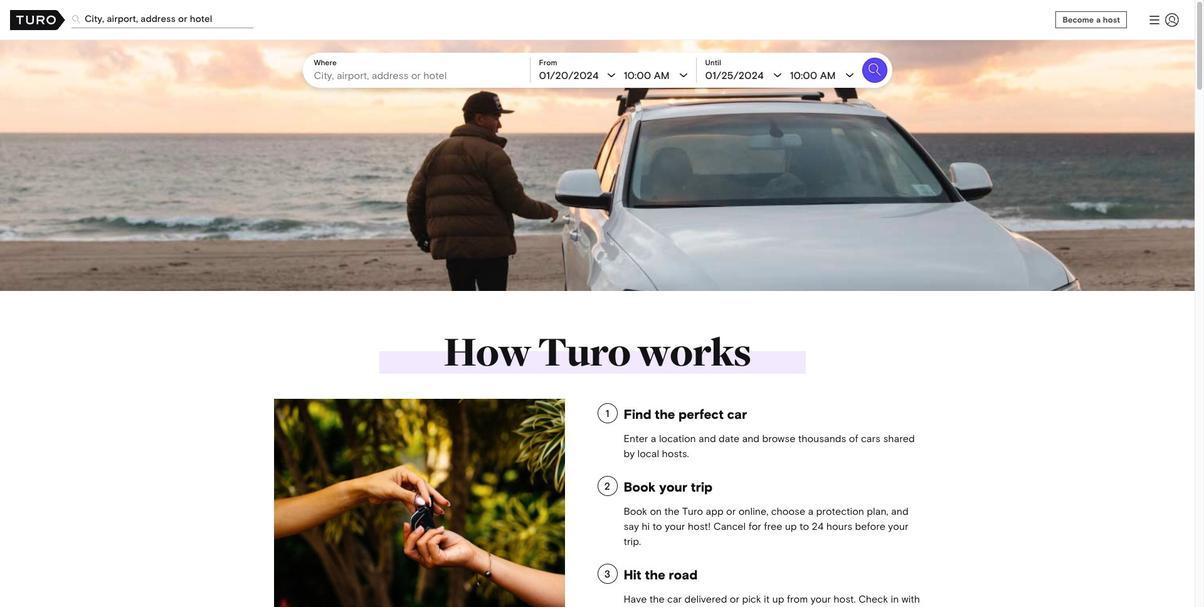 Task type: locate. For each thing, give the bounding box(es) containing it.
0 vertical spatial city, airport, address or hotel field
[[72, 9, 254, 28]]

menu element
[[1143, 7, 1185, 32]]

1 vertical spatial city, airport, address or hotel field
[[314, 68, 524, 83]]

turo image
[[10, 10, 65, 30]]

City, airport, address or hotel field
[[72, 9, 254, 28], [314, 68, 524, 83]]

None field
[[72, 0, 1049, 38], [314, 68, 524, 83], [72, 0, 1049, 38], [314, 68, 524, 83]]

0 horizontal spatial city, airport, address or hotel field
[[72, 9, 254, 28]]



Task type: vqa. For each thing, say whether or not it's contained in the screenshot.
Menu 'element' at the right of the page
yes



Task type: describe. For each thing, give the bounding box(es) containing it.
turo host handing keys to guest image
[[274, 399, 565, 607]]

1 horizontal spatial city, airport, address or hotel field
[[314, 68, 524, 83]]



